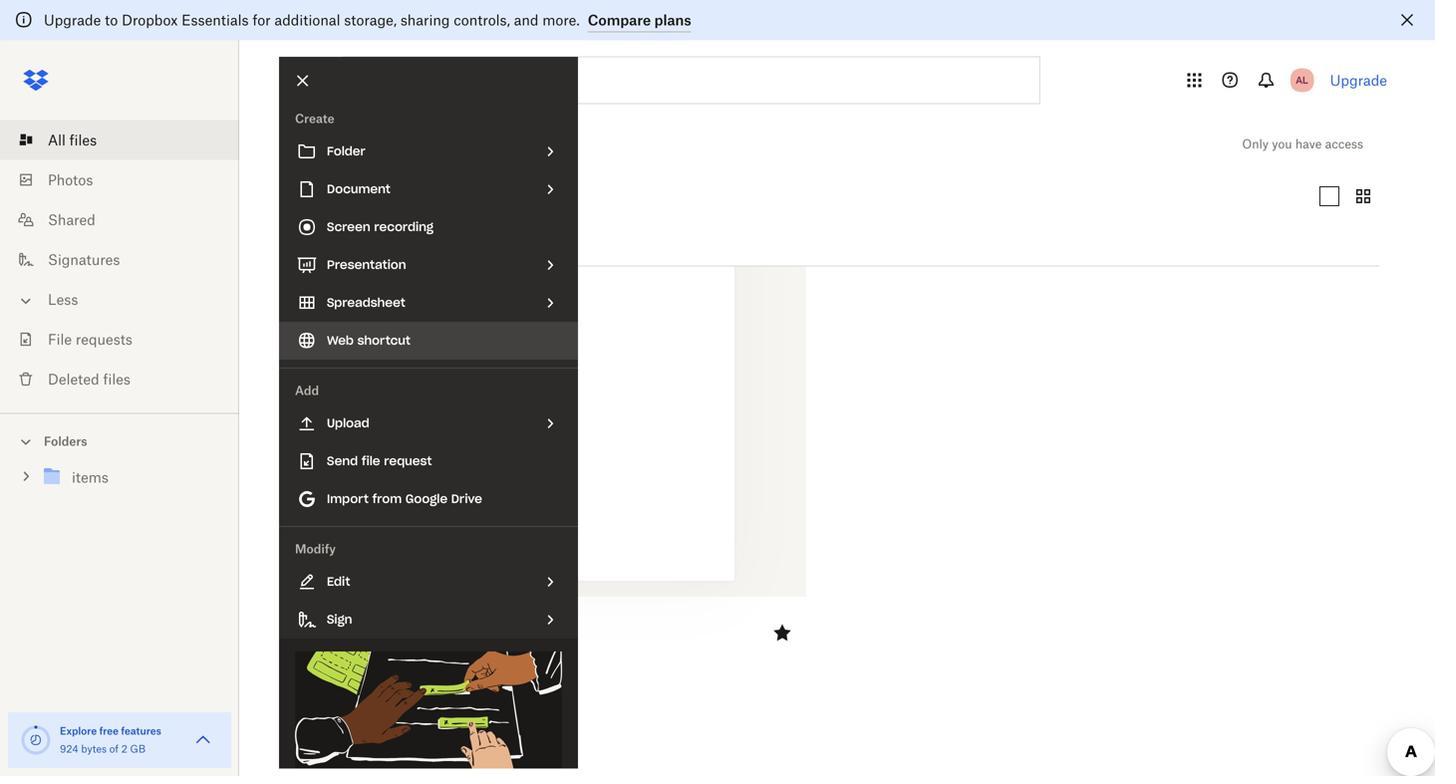 Task type: describe. For each thing, give the bounding box(es) containing it.
presentation
[[327, 257, 406, 273]]

screen recording menu item
[[279, 208, 578, 246]]

have
[[1296, 137, 1322, 151]]

recents
[[295, 188, 348, 205]]

2
[[121, 743, 127, 755]]

upload menu item
[[279, 405, 578, 443]]

bytes for resume
[[341, 636, 372, 651]]

modify
[[295, 542, 336, 557]]

edit
[[327, 574, 350, 590]]

all files inside list item
[[48, 132, 97, 149]]

1 horizontal spatial all files
[[279, 130, 359, 158]]

all files list item
[[0, 120, 239, 160]]

close image
[[286, 64, 320, 98]]

upgrade for upgrade
[[1330, 72, 1387, 89]]

upgrade to dropbox essentials for additional storage, sharing controls, and more. compare plans
[[44, 11, 691, 28]]

web
[[327, 333, 354, 348]]

spreadsheet menu item
[[279, 284, 578, 322]]

deleted files link
[[16, 359, 239, 399]]

1 horizontal spatial all
[[279, 130, 305, 158]]

less image
[[16, 291, 36, 311]]

list containing all files
[[0, 108, 239, 413]]

google
[[406, 491, 448, 507]]

drive
[[451, 491, 482, 507]]

document
[[327, 181, 391, 197]]

2 horizontal spatial files
[[312, 130, 359, 158]]

resume button
[[280, 614, 754, 632]]

resume
[[280, 614, 329, 631]]

add
[[295, 383, 319, 398]]

less
[[48, 291, 78, 308]]

plans
[[654, 11, 691, 28]]

dropbox
[[122, 11, 178, 28]]

features
[[121, 725, 161, 738]]

from
[[372, 491, 402, 507]]

files for deleted files link
[[103, 371, 131, 388]]

files for all files link
[[69, 132, 97, 149]]

edit menu item
[[279, 563, 578, 601]]

starred
[[388, 188, 438, 205]]

only you have access
[[1242, 137, 1363, 151]]

to
[[105, 11, 118, 28]]

screen recording
[[327, 219, 434, 235]]

all files link
[[16, 120, 239, 160]]

924
[[60, 743, 78, 755]]

web shortcut
[[327, 333, 411, 348]]

recents button
[[279, 180, 364, 212]]

bytes for explore
[[81, 743, 107, 755]]

deleted
[[48, 371, 99, 388]]

import from google drive menu item
[[279, 480, 578, 518]]

explore free features 924 bytes of 2 gb
[[60, 725, 161, 755]]

name
[[279, 238, 320, 255]]

photos
[[48, 171, 93, 188]]

gb
[[130, 743, 146, 755]]

all inside list item
[[48, 132, 66, 149]]

file
[[362, 453, 380, 469]]

presentation menu item
[[279, 246, 578, 284]]

shared link
[[16, 200, 239, 240]]

compare plans button
[[588, 8, 691, 32]]

free
[[99, 725, 119, 738]]

file
[[48, 331, 72, 348]]

name button
[[279, 234, 447, 258]]

spreadsheet
[[327, 295, 405, 310]]

alert containing upgrade to dropbox essentials for additional storage, sharing controls, and more.
[[0, 0, 1435, 40]]



Task type: locate. For each thing, give the bounding box(es) containing it.
upgrade for upgrade to dropbox essentials for additional storage, sharing controls, and more. compare plans
[[44, 11, 101, 28]]

all files down create
[[279, 130, 359, 158]]

all files
[[279, 130, 359, 158], [48, 132, 97, 149]]

only
[[1242, 137, 1269, 151]]

upgrade
[[44, 11, 101, 28], [1330, 72, 1387, 89]]

upgrade inside alert
[[44, 11, 101, 28]]

of
[[109, 743, 119, 755]]

shared
[[48, 211, 96, 228]]

essentials
[[182, 11, 249, 28]]

import
[[327, 491, 369, 507]]

809
[[315, 636, 338, 651]]

folder
[[327, 144, 365, 159]]

menu
[[279, 57, 578, 776]]

send
[[327, 453, 358, 469]]

files up the photos on the top
[[69, 132, 97, 149]]

files
[[312, 130, 359, 158], [69, 132, 97, 149], [103, 371, 131, 388]]

upgrade link
[[1330, 72, 1387, 89]]

1 horizontal spatial upgrade
[[1330, 72, 1387, 89]]

bytes inside explore free features 924 bytes of 2 gb
[[81, 743, 107, 755]]

send file request
[[327, 453, 432, 469]]

upgrade left to
[[44, 11, 101, 28]]

1 vertical spatial upgrade
[[1330, 72, 1387, 89]]

access
[[1325, 137, 1363, 151]]

files down file requests 'link'
[[103, 371, 131, 388]]

all down create
[[279, 130, 305, 158]]

files inside list item
[[69, 132, 97, 149]]

dropbox image
[[16, 60, 56, 100]]

0 horizontal spatial all
[[48, 132, 66, 149]]

sharing
[[401, 11, 450, 28]]

quota usage element
[[20, 725, 52, 756]]

•
[[308, 636, 312, 651]]

0 horizontal spatial all files
[[48, 132, 97, 149]]

bytes
[[341, 636, 372, 651], [81, 743, 107, 755]]

bytes left 'of'
[[81, 743, 107, 755]]

1 horizontal spatial files
[[103, 371, 131, 388]]

all up the photos on the top
[[48, 132, 66, 149]]

1 vertical spatial bytes
[[81, 743, 107, 755]]

create
[[295, 111, 334, 126]]

explore
[[60, 725, 97, 738]]

folder menu item
[[279, 133, 578, 170]]

request
[[384, 453, 432, 469]]

upgrade up access
[[1330, 72, 1387, 89]]

0 horizontal spatial files
[[69, 132, 97, 149]]

0 vertical spatial upgrade
[[44, 11, 101, 28]]

web shortcut menu item
[[279, 322, 578, 360]]

requests
[[76, 331, 132, 348]]

photos link
[[16, 160, 239, 200]]

sign
[[327, 612, 352, 627]]

controls,
[[454, 11, 510, 28]]

1 horizontal spatial bytes
[[341, 636, 372, 651]]

alert
[[0, 0, 1435, 40]]

document menu item
[[279, 170, 578, 208]]

signatures
[[48, 251, 120, 268]]

deleted files
[[48, 371, 131, 388]]

list
[[0, 108, 239, 413]]

compare
[[588, 11, 651, 28]]

screen
[[327, 219, 370, 235]]

sign menu item
[[279, 601, 578, 639]]

upload
[[327, 416, 369, 431]]

file requests link
[[16, 319, 239, 359]]

bytes inside resume pdf • 809 bytes
[[341, 636, 372, 651]]

import from google drive
[[327, 491, 482, 507]]

0 vertical spatial bytes
[[341, 636, 372, 651]]

signatures link
[[16, 240, 239, 280]]

all files up the photos on the top
[[48, 132, 97, 149]]

send file request menu item
[[279, 443, 578, 480]]

more.
[[542, 11, 580, 28]]

resume pdf • 809 bytes
[[280, 614, 372, 651]]

all
[[279, 130, 305, 158], [48, 132, 66, 149]]

pdf
[[280, 636, 304, 651]]

menu containing folder
[[279, 57, 578, 776]]

recording
[[374, 219, 434, 235]]

0 horizontal spatial bytes
[[81, 743, 107, 755]]

starred button
[[372, 180, 454, 212]]

folders
[[44, 434, 87, 449]]

additional
[[275, 11, 340, 28]]

file requests
[[48, 331, 132, 348]]

and
[[514, 11, 539, 28]]

you
[[1272, 137, 1292, 151]]

file, resume.pdf row
[[272, 71, 806, 665]]

bytes down sign
[[341, 636, 372, 651]]

folders button
[[0, 426, 239, 455]]

for
[[252, 11, 271, 28]]

files down create
[[312, 130, 359, 158]]

shortcut
[[357, 333, 411, 348]]

0 horizontal spatial upgrade
[[44, 11, 101, 28]]

storage,
[[344, 11, 397, 28]]



Task type: vqa. For each thing, say whether or not it's contained in the screenshot.
Edit
yes



